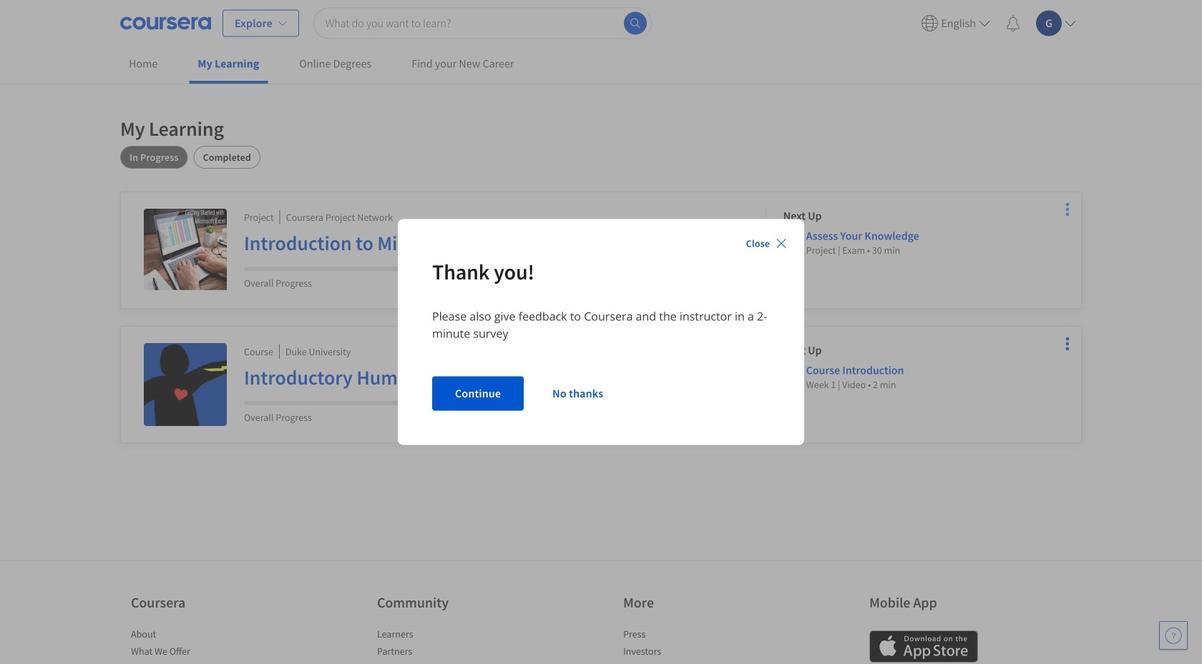 Task type: vqa. For each thing, say whether or not it's contained in the screenshot.
the left "+"
no



Task type: describe. For each thing, give the bounding box(es) containing it.
introduction to microsoft excel image
[[144, 209, 227, 292]]

help center image
[[1165, 628, 1182, 645]]

more option for introductory human physiology image
[[1058, 334, 1078, 354]]

download on the app store image
[[870, 631, 978, 664]]

coursera image
[[120, 12, 211, 35]]

2 list from the left
[[377, 628, 499, 665]]



Task type: locate. For each thing, give the bounding box(es) containing it.
list
[[131, 628, 253, 665], [377, 628, 499, 665], [623, 628, 745, 665]]

list item
[[131, 628, 253, 645], [377, 628, 499, 645], [623, 628, 745, 645], [131, 645, 253, 662], [377, 645, 499, 662], [623, 645, 745, 662]]

introductory human physiology image
[[144, 344, 227, 427]]

tab list
[[120, 146, 1082, 169]]

menu
[[916, 0, 1082, 47]]

None search field
[[313, 8, 652, 39]]

1 horizontal spatial list
[[377, 628, 499, 665]]

1 list from the left
[[131, 628, 253, 665]]

2 horizontal spatial list
[[623, 628, 745, 665]]

menu item
[[916, 6, 996, 40]]

3 list from the left
[[623, 628, 745, 665]]

0 horizontal spatial list
[[131, 628, 253, 665]]

dialog
[[398, 219, 805, 446]]

more option for introduction to microsoft excel image
[[1058, 200, 1078, 220]]



